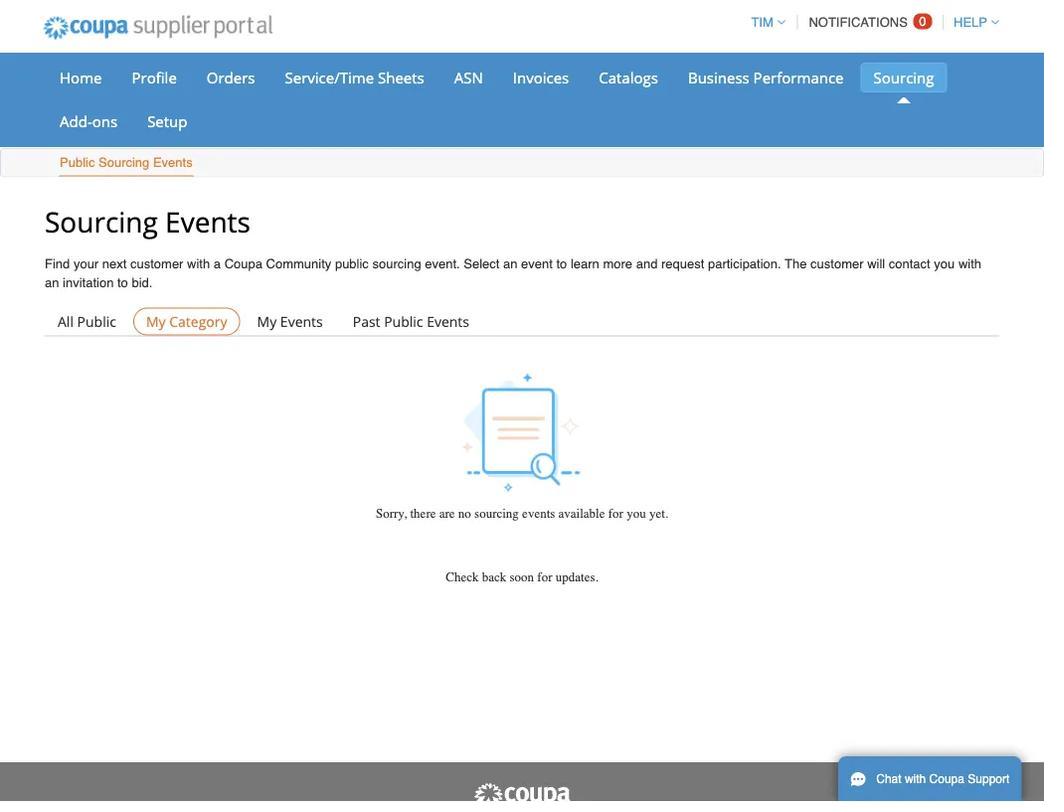 Task type: describe. For each thing, give the bounding box(es) containing it.
events
[[522, 506, 555, 521]]

invitation
[[63, 275, 114, 290]]

soon
[[510, 569, 534, 585]]

invoices
[[513, 67, 569, 88]]

1 vertical spatial sourcing
[[474, 506, 519, 521]]

public sourcing events link
[[59, 151, 194, 177]]

2 horizontal spatial with
[[959, 257, 982, 272]]

check
[[446, 569, 479, 585]]

community
[[266, 257, 331, 272]]

sorry, there are no sourcing events available for you yet.
[[376, 506, 668, 521]]

add-ons
[[60, 111, 117, 131]]

more
[[603, 257, 633, 272]]

add-ons link
[[47, 106, 130, 136]]

tim
[[751, 15, 774, 30]]

business performance
[[688, 67, 844, 88]]

service/time sheets link
[[272, 63, 437, 92]]

events up a
[[165, 202, 250, 240]]

navigation containing notifications 0
[[742, 3, 1000, 42]]

events inside the past public events link
[[427, 312, 469, 331]]

my for my events
[[257, 312, 277, 331]]

yet.
[[649, 506, 668, 521]]

sorry,
[[376, 506, 407, 521]]

1 customer from the left
[[130, 257, 183, 272]]

notifications 0
[[809, 14, 926, 30]]

orders
[[207, 67, 255, 88]]

there
[[410, 506, 436, 521]]

notifications
[[809, 15, 908, 30]]

category
[[169, 312, 227, 331]]

learn
[[571, 257, 600, 272]]

business performance link
[[675, 63, 857, 92]]

all public link
[[45, 308, 129, 336]]

my category
[[146, 312, 227, 331]]

no
[[458, 506, 471, 521]]

0 horizontal spatial an
[[45, 275, 59, 290]]

sourcing inside find your next customer with a coupa community public sourcing event. select an event to learn more and request participation. the customer will contact you with an invitation to bid.
[[372, 257, 421, 272]]

coupa inside find your next customer with a coupa community public sourcing event. select an event to learn more and request participation. the customer will contact you with an invitation to bid.
[[224, 257, 263, 272]]

my events
[[257, 312, 323, 331]]

orders link
[[194, 63, 268, 92]]

contact
[[889, 257, 931, 272]]

0 vertical spatial for
[[608, 506, 623, 521]]

setup
[[147, 111, 187, 131]]

public
[[335, 257, 369, 272]]

asn link
[[441, 63, 496, 92]]

back
[[482, 569, 507, 585]]

sourcing for sourcing
[[874, 67, 934, 88]]

0 horizontal spatial you
[[627, 506, 646, 521]]

my for my category
[[146, 312, 166, 331]]

with inside button
[[905, 773, 926, 787]]

0
[[919, 14, 926, 29]]

chat with coupa support button
[[838, 757, 1022, 803]]



Task type: locate. For each thing, give the bounding box(es) containing it.
coupa
[[224, 257, 263, 272], [930, 773, 965, 787]]

for right the soon
[[537, 569, 552, 585]]

catalogs
[[599, 67, 658, 88]]

service/time
[[285, 67, 374, 88]]

0 horizontal spatial to
[[117, 275, 128, 290]]

1 horizontal spatial customer
[[811, 257, 864, 272]]

will
[[867, 257, 885, 272]]

public for past
[[384, 312, 423, 331]]

with right chat at the bottom of the page
[[905, 773, 926, 787]]

1 horizontal spatial you
[[934, 257, 955, 272]]

events inside my events link
[[280, 312, 323, 331]]

next
[[102, 257, 127, 272]]

sourcing link
[[861, 63, 947, 92]]

home
[[60, 67, 102, 88]]

1 vertical spatial sourcing
[[98, 155, 150, 170]]

my down bid.
[[146, 312, 166, 331]]

sheets
[[378, 67, 424, 88]]

to
[[556, 257, 567, 272], [117, 275, 128, 290]]

sourcing down 0
[[874, 67, 934, 88]]

all public
[[58, 312, 116, 331]]

customer
[[130, 257, 183, 272], [811, 257, 864, 272]]

sourcing right no
[[474, 506, 519, 521]]

2 customer from the left
[[811, 257, 864, 272]]

for
[[608, 506, 623, 521], [537, 569, 552, 585]]

0 horizontal spatial coupa supplier portal image
[[30, 3, 286, 53]]

public
[[60, 155, 95, 170], [77, 312, 116, 331], [384, 312, 423, 331]]

you left yet.
[[627, 506, 646, 521]]

tim link
[[742, 15, 785, 30]]

the
[[785, 257, 807, 272]]

business
[[688, 67, 750, 88]]

public for all
[[77, 312, 116, 331]]

my category link
[[133, 308, 240, 336]]

0 horizontal spatial customer
[[130, 257, 183, 272]]

a
[[214, 257, 221, 272]]

you inside find your next customer with a coupa community public sourcing event. select an event to learn more and request participation. the customer will contact you with an invitation to bid.
[[934, 257, 955, 272]]

sourcing up next at the top left of the page
[[45, 202, 158, 240]]

chat
[[876, 773, 902, 787]]

1 my from the left
[[146, 312, 166, 331]]

past public events
[[353, 312, 469, 331]]

bid.
[[132, 275, 153, 290]]

1 vertical spatial coupa
[[930, 773, 965, 787]]

asn
[[454, 67, 483, 88]]

events down setup link
[[153, 155, 193, 170]]

past
[[353, 312, 380, 331]]

navigation
[[742, 3, 1000, 42]]

sourcing
[[874, 67, 934, 88], [98, 155, 150, 170], [45, 202, 158, 240]]

tab list containing all public
[[45, 308, 1000, 336]]

sourcing for sourcing events
[[45, 202, 158, 240]]

events inside public sourcing events link
[[153, 155, 193, 170]]

participation.
[[708, 257, 781, 272]]

events
[[153, 155, 193, 170], [165, 202, 250, 240], [280, 312, 323, 331], [427, 312, 469, 331]]

sourcing events
[[45, 202, 250, 240]]

my
[[146, 312, 166, 331], [257, 312, 277, 331]]

support
[[968, 773, 1010, 787]]

with right contact
[[959, 257, 982, 272]]

customer up bid.
[[130, 257, 183, 272]]

catalogs link
[[586, 63, 671, 92]]

find your next customer with a coupa community public sourcing event. select an event to learn more and request participation. the customer will contact you with an invitation to bid.
[[45, 257, 982, 290]]

coupa right a
[[224, 257, 263, 272]]

add-
[[60, 111, 92, 131]]

event
[[521, 257, 553, 272]]

1 horizontal spatial to
[[556, 257, 567, 272]]

1 vertical spatial an
[[45, 275, 59, 290]]

chat with coupa support
[[876, 773, 1010, 787]]

tab list
[[45, 308, 1000, 336]]

0 horizontal spatial for
[[537, 569, 552, 585]]

my down community
[[257, 312, 277, 331]]

public inside public sourcing events link
[[60, 155, 95, 170]]

customer left will
[[811, 257, 864, 272]]

1 vertical spatial you
[[627, 506, 646, 521]]

home link
[[47, 63, 115, 92]]

0 vertical spatial an
[[503, 257, 518, 272]]

coupa inside button
[[930, 773, 965, 787]]

setup link
[[134, 106, 200, 136]]

1 horizontal spatial an
[[503, 257, 518, 272]]

public down add-
[[60, 155, 95, 170]]

with left a
[[187, 257, 210, 272]]

for right available
[[608, 506, 623, 521]]

0 vertical spatial coupa
[[224, 257, 263, 272]]

0 horizontal spatial coupa
[[224, 257, 263, 272]]

0 vertical spatial coupa supplier portal image
[[30, 3, 286, 53]]

you right contact
[[934, 257, 955, 272]]

request
[[661, 257, 704, 272]]

performance
[[753, 67, 844, 88]]

1 horizontal spatial with
[[905, 773, 926, 787]]

sourcing
[[372, 257, 421, 272], [474, 506, 519, 521]]

ons
[[92, 111, 117, 131]]

1 horizontal spatial coupa supplier portal image
[[472, 783, 572, 803]]

to left the learn
[[556, 257, 567, 272]]

coupa left the support
[[930, 773, 965, 787]]

coupa supplier portal image
[[30, 3, 286, 53], [472, 783, 572, 803]]

public inside the all public link
[[77, 312, 116, 331]]

0 horizontal spatial with
[[187, 257, 210, 272]]

events down community
[[280, 312, 323, 331]]

with
[[187, 257, 210, 272], [959, 257, 982, 272], [905, 773, 926, 787]]

you
[[934, 257, 955, 272], [627, 506, 646, 521]]

sourcing inside sourcing link
[[874, 67, 934, 88]]

1 horizontal spatial my
[[257, 312, 277, 331]]

public inside the past public events link
[[384, 312, 423, 331]]

events down event.
[[427, 312, 469, 331]]

all
[[58, 312, 74, 331]]

1 vertical spatial to
[[117, 275, 128, 290]]

public right all
[[77, 312, 116, 331]]

sourcing right public
[[372, 257, 421, 272]]

1 horizontal spatial coupa
[[930, 773, 965, 787]]

profile link
[[119, 63, 190, 92]]

0 horizontal spatial sourcing
[[372, 257, 421, 272]]

an down "find"
[[45, 275, 59, 290]]

your
[[73, 257, 99, 272]]

0 vertical spatial sourcing
[[874, 67, 934, 88]]

0 vertical spatial you
[[934, 257, 955, 272]]

check back soon for updates.
[[446, 569, 598, 585]]

an left event
[[503, 257, 518, 272]]

0 vertical spatial sourcing
[[372, 257, 421, 272]]

my events link
[[244, 308, 336, 336]]

available
[[559, 506, 605, 521]]

to left bid.
[[117, 275, 128, 290]]

service/time sheets
[[285, 67, 424, 88]]

2 my from the left
[[257, 312, 277, 331]]

help
[[954, 15, 988, 30]]

invoices link
[[500, 63, 582, 92]]

0 vertical spatial to
[[556, 257, 567, 272]]

updates.
[[556, 569, 598, 585]]

sourcing down ons
[[98, 155, 150, 170]]

find
[[45, 257, 70, 272]]

past public events link
[[340, 308, 482, 336]]

0 horizontal spatial my
[[146, 312, 166, 331]]

are
[[439, 506, 455, 521]]

1 horizontal spatial sourcing
[[474, 506, 519, 521]]

1 vertical spatial for
[[537, 569, 552, 585]]

1 horizontal spatial for
[[608, 506, 623, 521]]

2 vertical spatial sourcing
[[45, 202, 158, 240]]

help link
[[945, 15, 1000, 30]]

1 vertical spatial coupa supplier portal image
[[472, 783, 572, 803]]

an
[[503, 257, 518, 272], [45, 275, 59, 290]]

select
[[464, 257, 500, 272]]

event.
[[425, 257, 460, 272]]

public right past on the left top of page
[[384, 312, 423, 331]]

and
[[636, 257, 658, 272]]

sourcing inside public sourcing events link
[[98, 155, 150, 170]]

public sourcing events
[[60, 155, 193, 170]]

profile
[[132, 67, 177, 88]]



Task type: vqa. For each thing, say whether or not it's contained in the screenshot.
User
no



